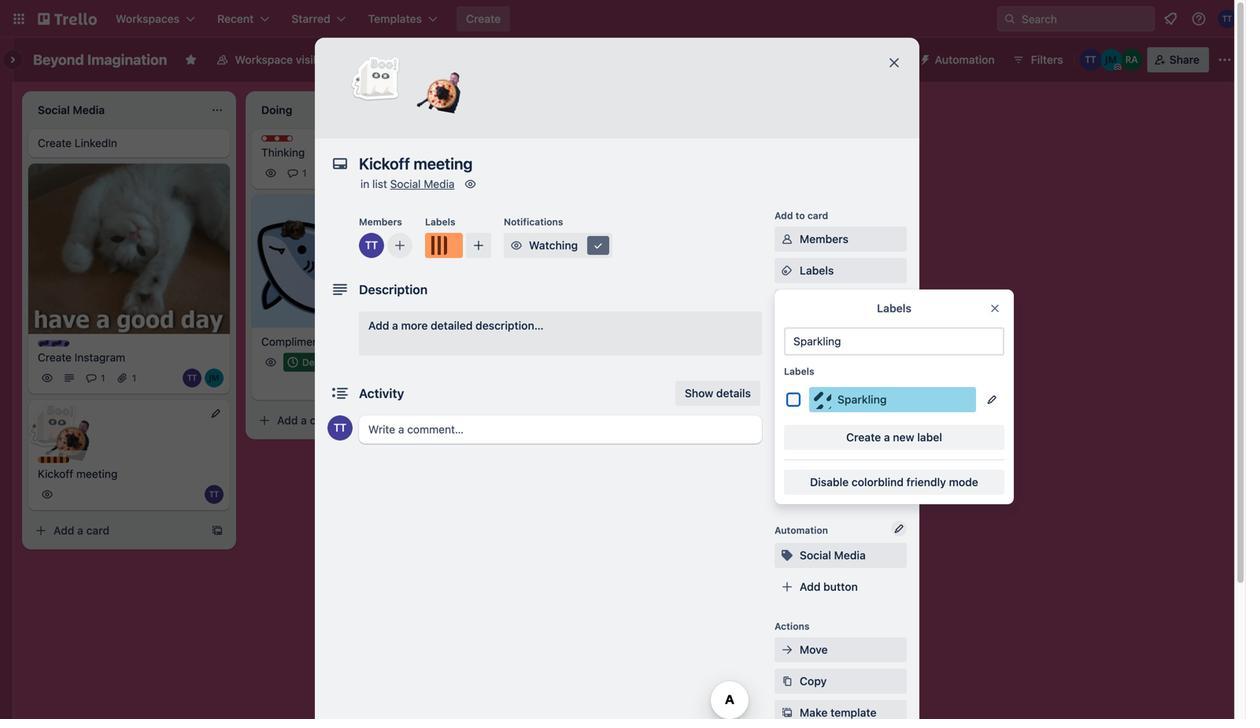 Task type: locate. For each thing, give the bounding box(es) containing it.
terry turtle (terryturtle) image down 31
[[328, 416, 353, 441]]

add a card button
[[476, 304, 652, 330], [252, 408, 428, 433], [28, 519, 205, 544]]

chef
[[345, 335, 369, 348]]

card
[[808, 210, 828, 221], [533, 310, 557, 323], [310, 414, 333, 427], [86, 524, 109, 537]]

open information menu image
[[1191, 11, 1207, 27]]

1 horizontal spatial members
[[800, 233, 849, 246]]

sm image left the copy
[[779, 674, 795, 690]]

detailed
[[431, 319, 473, 332]]

a down kickoff meeting
[[77, 524, 83, 537]]

power- inside the add power-ups 'link'
[[824, 485, 861, 498]]

1 vertical spatial automation
[[775, 525, 828, 536]]

move
[[800, 644, 828, 657]]

0 horizontal spatial add a card
[[54, 524, 109, 537]]

sm image down copy "link"
[[779, 705, 795, 720]]

sm image inside social media button
[[779, 548, 795, 564]]

labels
[[425, 216, 456, 228], [800, 264, 834, 277], [877, 302, 912, 315], [784, 366, 815, 377]]

a
[[524, 310, 531, 323], [392, 319, 398, 332], [301, 414, 307, 427], [884, 431, 890, 444], [77, 524, 83, 537]]

terry turtle (terryturtle) image down create instagram link
[[183, 369, 202, 388]]

color: orange, title: none image
[[38, 457, 69, 463]]

0 horizontal spatial social
[[390, 178, 421, 191]]

1 horizontal spatial media
[[834, 549, 866, 562]]

0 vertical spatial add a card
[[501, 310, 557, 323]]

a inside "button"
[[884, 431, 890, 444]]

show details link
[[675, 381, 761, 406]]

create inside 'button'
[[466, 12, 501, 25]]

sm image left 'social media'
[[779, 548, 795, 564]]

social media
[[800, 549, 866, 562]]

2 horizontal spatial add a card
[[501, 310, 557, 323]]

members
[[359, 216, 402, 228], [800, 233, 849, 246]]

2 vertical spatial add a card button
[[28, 519, 205, 544]]

sm image
[[463, 176, 478, 192], [779, 263, 795, 279], [779, 642, 795, 658], [779, 705, 795, 720]]

2 vertical spatial add a card
[[54, 524, 109, 537]]

terry turtle (terryturtle) image left ruby anderson (rubyanderson7) image
[[1080, 49, 1102, 71]]

create for create
[[466, 12, 501, 25]]

color: sky, title: "sparkling" element
[[809, 387, 976, 413]]

list
[[372, 178, 387, 191]]

color: purple, title: none image
[[38, 341, 69, 347]]

jeremy miller (jeremymiller198) image down search field
[[1100, 49, 1122, 71]]

terry turtle (terryturtle) image up create from template… image
[[205, 486, 224, 504]]

0 vertical spatial create from template… image
[[658, 311, 671, 323]]

0 vertical spatial terry turtle (terryturtle) image
[[359, 233, 384, 258]]

custom fields button
[[775, 420, 907, 436]]

compliment the chef
[[261, 335, 369, 348]]

0 vertical spatial add a card button
[[476, 304, 652, 330]]

search image
[[1004, 13, 1016, 25]]

add to card
[[775, 210, 828, 221]]

social right list
[[390, 178, 421, 191]]

terry turtle (terryturtle) image right open information menu "image"
[[1218, 9, 1237, 28]]

None text field
[[351, 150, 871, 178]]

workspace visible
[[235, 53, 329, 66]]

add a card for add a card button related to rightmost create from template… icon
[[501, 310, 557, 323]]

create button
[[457, 6, 510, 31]]

share button
[[1148, 47, 1209, 72]]

1 vertical spatial add a card button
[[252, 408, 428, 433]]

automation left filters "button"
[[935, 53, 995, 66]]

2 horizontal spatial jeremy miller (jeremymiller198) image
[[1100, 49, 1122, 71]]

watching
[[529, 239, 578, 252]]

add down custom at bottom right
[[800, 485, 821, 498]]

sm image inside cover link
[[779, 389, 795, 405]]

add a card for add a card button for create from template… image
[[54, 524, 109, 537]]

members up the add members to card icon
[[359, 216, 402, 228]]

0 vertical spatial ups
[[880, 53, 900, 66]]

custom fields
[[800, 422, 874, 435]]

a down dec 31 option
[[301, 414, 307, 427]]

activity
[[359, 386, 404, 401]]

jeremy miller (jeremymiller198) image
[[1100, 49, 1122, 71], [205, 369, 224, 388], [406, 375, 425, 394]]

sm image left cover at the right of page
[[779, 389, 795, 405]]

the
[[326, 335, 342, 348]]

1 vertical spatial members
[[800, 233, 849, 246]]

power-ups
[[843, 53, 900, 66], [775, 462, 826, 473]]

add a card button down kickoff meeting link
[[28, 519, 205, 544]]

cover link
[[775, 384, 907, 409]]

mode
[[949, 476, 978, 489]]

automation up 'social media'
[[775, 525, 828, 536]]

1 vertical spatial media
[[834, 549, 866, 562]]

ups
[[880, 53, 900, 66], [808, 462, 826, 473], [861, 485, 881, 498]]

sm image down actions
[[779, 642, 795, 658]]

kickoff
[[38, 468, 73, 481]]

add a card down kickoff meeting
[[54, 524, 109, 537]]

thoughts thinking
[[261, 136, 320, 159]]

sm image right social media link
[[463, 176, 478, 192]]

0 vertical spatial media
[[424, 178, 455, 191]]

add
[[775, 210, 793, 221], [501, 310, 522, 323], [368, 319, 389, 332], [277, 414, 298, 427], [800, 485, 821, 498], [54, 524, 74, 537], [800, 581, 821, 594]]

sm image inside move link
[[779, 642, 795, 658]]

automation inside automation button
[[935, 53, 995, 66]]

0 vertical spatial automation
[[935, 53, 995, 66]]

add a card down watching
[[501, 310, 557, 323]]

create inside 'link'
[[38, 137, 72, 150]]

sm image down notifications
[[509, 238, 524, 254]]

jeremy miller (jeremymiller198) image left ruby anderson (rubyanderson7) icon on the bottom left of page
[[406, 375, 425, 394]]

1 horizontal spatial add a card button
[[252, 408, 428, 433]]

beyond
[[33, 51, 84, 68]]

1 horizontal spatial social
[[800, 549, 831, 562]]

0 horizontal spatial members
[[359, 216, 402, 228]]

add left to
[[775, 210, 793, 221]]

create a new label button
[[784, 425, 1005, 450]]

add a card button down activity
[[252, 408, 428, 433]]

a left 'more'
[[392, 319, 398, 332]]

0 horizontal spatial terry turtle (terryturtle) image
[[205, 486, 224, 504]]

social up add button
[[800, 549, 831, 562]]

terry turtle (terryturtle) image left the add members to card icon
[[359, 233, 384, 258]]

1 down thoughts thinking
[[302, 168, 307, 179]]

labels up cover at the right of page
[[784, 366, 815, 377]]

a down watching
[[524, 310, 531, 323]]

a left new
[[884, 431, 890, 444]]

colorblind
[[852, 476, 904, 489]]

show menu image
[[1217, 52, 1233, 68]]

board
[[368, 53, 399, 66]]

social
[[390, 178, 421, 191], [800, 549, 831, 562]]

disable colorblind friendly mode button
[[784, 470, 1005, 495]]

media right list
[[424, 178, 455, 191]]

create from template… image
[[658, 311, 671, 323], [435, 414, 447, 427]]

dec
[[302, 357, 320, 368]]

labels down members link
[[800, 264, 834, 277]]

power-
[[843, 53, 880, 66], [775, 462, 808, 473], [824, 485, 861, 498]]

1 vertical spatial add a card
[[277, 414, 333, 427]]

card down meeting
[[86, 524, 109, 537]]

show details
[[685, 387, 751, 400]]

0 notifications image
[[1161, 9, 1180, 28]]

0 horizontal spatial create from template… image
[[435, 414, 447, 427]]

1 vertical spatial create from template… image
[[435, 414, 447, 427]]

sm image down add to card
[[779, 231, 795, 247]]

0 horizontal spatial automation
[[775, 525, 828, 536]]

1 down instagram
[[101, 373, 105, 384]]

0 vertical spatial power-
[[843, 53, 880, 66]]

sm image inside automation button
[[913, 47, 935, 69]]

31
[[323, 357, 333, 368]]

card down watching
[[533, 310, 557, 323]]

1 horizontal spatial automation
[[935, 53, 995, 66]]

terry turtle (terryturtle) image
[[359, 233, 384, 258], [205, 486, 224, 504]]

1 down create instagram link
[[132, 373, 136, 384]]

to
[[796, 210, 805, 221]]

sm image right watching
[[590, 238, 606, 254]]

add button button
[[775, 575, 907, 600]]

2 vertical spatial ups
[[861, 485, 881, 498]]

add down dec 31 option
[[277, 414, 298, 427]]

1 vertical spatial terry turtle (terryturtle) image
[[205, 486, 224, 504]]

sm image for watching
[[509, 238, 524, 254]]

add a card button for rightmost create from template… icon
[[476, 304, 652, 330]]

color: orange, title: none image
[[425, 233, 463, 258]]

media up button
[[834, 549, 866, 562]]

terry turtle (terryturtle) image for left jeremy miller (jeremymiller198) image
[[183, 369, 202, 388]]

0 horizontal spatial power-ups
[[775, 462, 826, 473]]

imagination
[[87, 51, 167, 68]]

add a card button down watching button
[[476, 304, 652, 330]]

power-ups button
[[811, 47, 910, 72]]

1 horizontal spatial jeremy miller (jeremymiller198) image
[[406, 375, 425, 394]]

1 horizontal spatial add a card
[[277, 414, 333, 427]]

sm image right power-ups button
[[913, 47, 935, 69]]

create inside "button"
[[846, 431, 881, 444]]

pete ghost image
[[351, 54, 401, 104]]

1 vertical spatial social
[[800, 549, 831, 562]]

card down dec 31
[[310, 414, 333, 427]]

sm image inside members link
[[779, 231, 795, 247]]

sm image up checklist icon
[[779, 263, 795, 279]]

workspace
[[235, 53, 293, 66]]

sm image inside copy "link"
[[779, 674, 795, 690]]

copy
[[800, 675, 827, 688]]

primary element
[[0, 0, 1246, 38]]

in
[[361, 178, 369, 191]]

dates
[[800, 327, 830, 340]]

dec 31
[[302, 357, 333, 368]]

1 horizontal spatial terry turtle (terryturtle) image
[[359, 233, 384, 258]]

media
[[424, 178, 455, 191], [834, 549, 866, 562]]

sm image
[[913, 47, 935, 69], [779, 231, 795, 247], [509, 238, 524, 254], [590, 238, 606, 254], [779, 389, 795, 405], [779, 548, 795, 564], [779, 674, 795, 690]]

create
[[466, 12, 501, 25], [38, 137, 72, 150], [38, 351, 72, 364], [846, 431, 881, 444]]

sm image for automation
[[913, 47, 935, 69]]

members down add to card
[[800, 233, 849, 246]]

add inside 'link'
[[800, 485, 821, 498]]

1
[[302, 168, 307, 179], [101, 373, 105, 384], [132, 373, 136, 384]]

sm image for copy
[[779, 674, 795, 690]]

2 horizontal spatial add a card button
[[476, 304, 652, 330]]

1 horizontal spatial create from template… image
[[658, 311, 671, 323]]

kickoff meeting
[[38, 468, 118, 481]]

custom
[[800, 422, 840, 435]]

automation
[[935, 53, 995, 66], [775, 525, 828, 536]]

compliment the chef link
[[261, 334, 444, 350]]

jeremy miller (jeremymiller198) image up edit card image
[[205, 369, 224, 388]]

add up chef
[[368, 319, 389, 332]]

ruby anderson (rubyanderson7) image
[[428, 375, 447, 394]]

ups inside the add power-ups 'link'
[[861, 485, 881, 498]]

terry turtle (terryturtle) image left ruby anderson (rubyanderson7) icon on the bottom left of page
[[384, 375, 403, 394]]

power- inside power-ups button
[[843, 53, 880, 66]]

sm image inside 'labels' link
[[779, 263, 795, 279]]

1 vertical spatial power-
[[775, 462, 808, 473]]

0 vertical spatial power-ups
[[843, 53, 900, 66]]

0 horizontal spatial add a card button
[[28, 519, 205, 544]]

2 vertical spatial power-
[[824, 485, 861, 498]]

friendly
[[907, 476, 946, 489]]

1 horizontal spatial power-ups
[[843, 53, 900, 66]]

terry turtle (terryturtle) image
[[1218, 9, 1237, 28], [1080, 49, 1102, 71], [183, 369, 202, 388], [384, 375, 403, 394], [328, 416, 353, 441]]

add a card down dec 31 option
[[277, 414, 333, 427]]



Task type: vqa. For each thing, say whether or not it's contained in the screenshot.
COVER link
yes



Task type: describe. For each thing, give the bounding box(es) containing it.
cover
[[800, 390, 830, 403]]

1 horizontal spatial 1
[[132, 373, 136, 384]]

add a more detailed description…
[[368, 319, 544, 332]]

add power-ups link
[[775, 479, 907, 504]]

instagram
[[75, 351, 125, 364]]

create a new label
[[846, 431, 942, 444]]

add a card button for bottom create from template… icon
[[252, 408, 428, 433]]

attachment
[[800, 359, 861, 372]]

labels up search labels… text box
[[877, 302, 912, 315]]

0 horizontal spatial 1
[[101, 373, 105, 384]]

filters
[[1031, 53, 1063, 66]]

more
[[401, 319, 428, 332]]

members link
[[775, 227, 907, 252]]

social media button
[[775, 543, 907, 568]]

sm image for members
[[779, 231, 795, 247]]

add right detailed
[[501, 310, 522, 323]]

0 vertical spatial members
[[359, 216, 402, 228]]

actions
[[775, 621, 810, 632]]

automation button
[[913, 47, 1004, 72]]

new
[[893, 431, 914, 444]]

color: bold red, title: "thoughts" element
[[261, 135, 320, 147]]

2 horizontal spatial 1
[[302, 168, 307, 179]]

meeting
[[76, 468, 118, 481]]

0 horizontal spatial jeremy miller (jeremymiller198) image
[[205, 369, 224, 388]]

linkedin
[[75, 137, 117, 150]]

create linkedin
[[38, 137, 117, 150]]

labels up color: orange, title: none icon
[[425, 216, 456, 228]]

Write a comment text field
[[359, 416, 762, 444]]

sparkling
[[838, 393, 887, 406]]

create for create linkedin
[[38, 137, 72, 150]]

add left button
[[800, 581, 821, 594]]

Dec 31 checkbox
[[283, 353, 338, 372]]

thoughts
[[277, 136, 320, 147]]

ruby anderson (rubyanderson7) image
[[1121, 49, 1143, 71]]

beyond imagination
[[33, 51, 167, 68]]

social media link
[[390, 178, 455, 191]]

show
[[685, 387, 713, 400]]

compliment
[[261, 335, 323, 348]]

attachment button
[[775, 353, 907, 378]]

notifications
[[504, 216, 563, 228]]

checklist image
[[779, 294, 795, 310]]

labels link
[[775, 258, 907, 283]]

0 vertical spatial social
[[390, 178, 421, 191]]

sm image for cover
[[779, 389, 795, 405]]

Search labels… text field
[[784, 328, 1005, 356]]

add members to card image
[[394, 238, 406, 254]]

visible
[[296, 53, 329, 66]]

add a card button for create from template… image
[[28, 519, 205, 544]]

social inside button
[[800, 549, 831, 562]]

button
[[824, 581, 858, 594]]

label
[[917, 431, 942, 444]]

terry turtle (terryturtle) image for middle jeremy miller (jeremymiller198) image
[[384, 375, 403, 394]]

create for create instagram
[[38, 351, 72, 364]]

power-ups inside button
[[843, 53, 900, 66]]

description
[[359, 282, 428, 297]]

disable colorblind friendly mode
[[810, 476, 978, 489]]

fields
[[843, 422, 874, 435]]

thinking link
[[261, 145, 444, 161]]

1 vertical spatial power-ups
[[775, 462, 826, 473]]

back to home image
[[38, 6, 97, 31]]

move link
[[775, 638, 907, 663]]

add a more detailed description… link
[[359, 312, 762, 356]]

card right to
[[808, 210, 828, 221]]

close popover image
[[989, 302, 1001, 315]]

create instagram
[[38, 351, 125, 364]]

1 vertical spatial ups
[[808, 462, 826, 473]]

description…
[[476, 319, 544, 332]]

create for create a new label
[[846, 431, 881, 444]]

dates button
[[775, 321, 907, 346]]

create linkedin link
[[38, 135, 220, 151]]

add down kickoff on the bottom left of the page
[[54, 524, 74, 537]]

share
[[1170, 53, 1200, 66]]

edit card image
[[209, 408, 222, 420]]

in list social media
[[361, 178, 455, 191]]

add button
[[800, 581, 858, 594]]

thinking
[[261, 146, 305, 159]]

0 horizontal spatial media
[[424, 178, 455, 191]]

details
[[716, 387, 751, 400]]

create from template… image
[[211, 525, 224, 537]]

watching button
[[504, 233, 612, 258]]

terry turtle (terryturtle) image for rightmost jeremy miller (jeremymiller198) image
[[1080, 49, 1102, 71]]

add a card for add a card button for bottom create from template… icon
[[277, 414, 333, 427]]

board link
[[342, 47, 409, 72]]

kickoff meeting link
[[38, 467, 220, 482]]

star or unstar board image
[[185, 54, 197, 66]]

filters button
[[1008, 47, 1068, 72]]

Search field
[[997, 6, 1155, 31]]

media inside button
[[834, 549, 866, 562]]

copy link
[[775, 669, 907, 694]]

create instagram link
[[38, 350, 220, 366]]

disable
[[810, 476, 849, 489]]

ups inside power-ups button
[[880, 53, 900, 66]]

Board name text field
[[25, 47, 175, 72]]

workspace visible button
[[207, 47, 339, 72]]

add power-ups
[[800, 485, 881, 498]]



